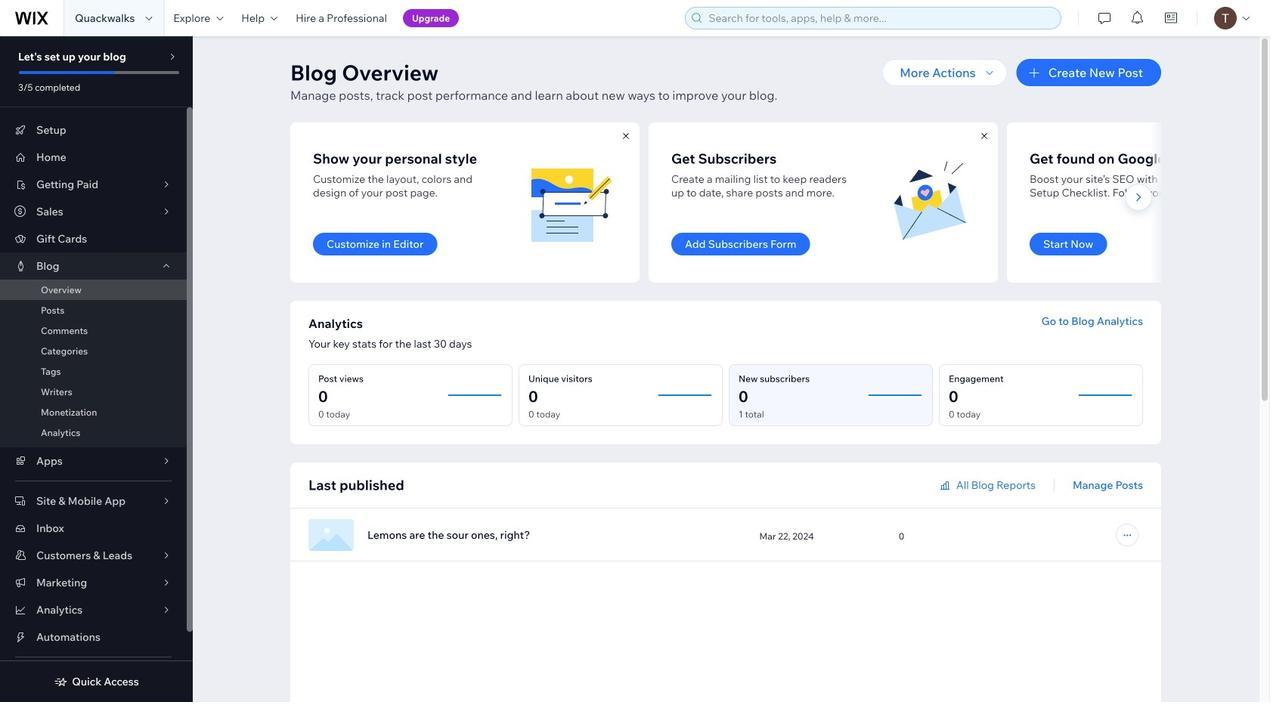 Task type: describe. For each thing, give the bounding box(es) containing it.
blog overview.dealer.customize post page.title image
[[526, 157, 617, 248]]

blog overview.dealer.get subscribers.title image
[[885, 157, 975, 248]]

sidebar element
[[0, 36, 193, 702]]



Task type: vqa. For each thing, say whether or not it's contained in the screenshot.
a in Instagram Pro Showcase your Instagram feed like a pro
no



Task type: locate. For each thing, give the bounding box(es) containing it.
Search for tools, apps, help & more... field
[[704, 8, 1057, 29]]

list
[[290, 123, 1270, 283]]



